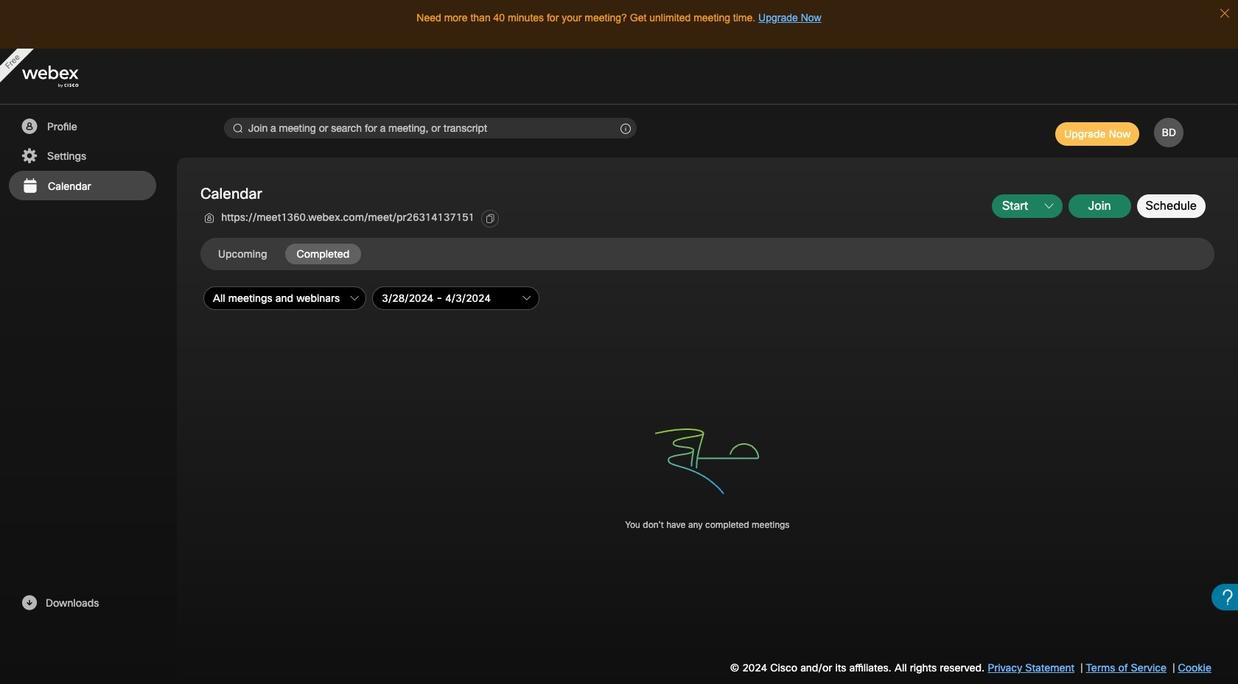 Task type: vqa. For each thing, say whether or not it's contained in the screenshot.
mds settings_filled 'image'
yes



Task type: locate. For each thing, give the bounding box(es) containing it.
calendar element
[[0, 158, 1238, 685]]

tab
[[206, 244, 279, 264], [285, 244, 361, 264]]

cisco webex image
[[22, 66, 111, 88]]

1 horizontal spatial tab
[[285, 244, 361, 264]]

tab list inside calendar element
[[206, 244, 367, 264]]

copy image
[[485, 214, 495, 224]]

banner
[[0, 49, 1238, 105]]

tab panel inside calendar element
[[200, 283, 1218, 583]]

mds content download_filled image
[[20, 595, 38, 613]]

mds people circle_filled image
[[20, 118, 38, 136]]

mds settings_filled image
[[20, 147, 38, 165]]

tab list
[[206, 244, 367, 264]]

tab panel
[[200, 283, 1218, 583]]

0 horizontal spatial tab
[[206, 244, 279, 264]]



Task type: describe. For each thing, give the bounding box(es) containing it.
2 tab from the left
[[285, 244, 361, 264]]

Join a meeting or search for a meeting, or transcript text field
[[224, 118, 637, 139]]

mds meetings_filled image
[[21, 178, 39, 195]]

1 tab from the left
[[206, 244, 279, 264]]

start a meeting options image
[[1045, 202, 1054, 211]]



